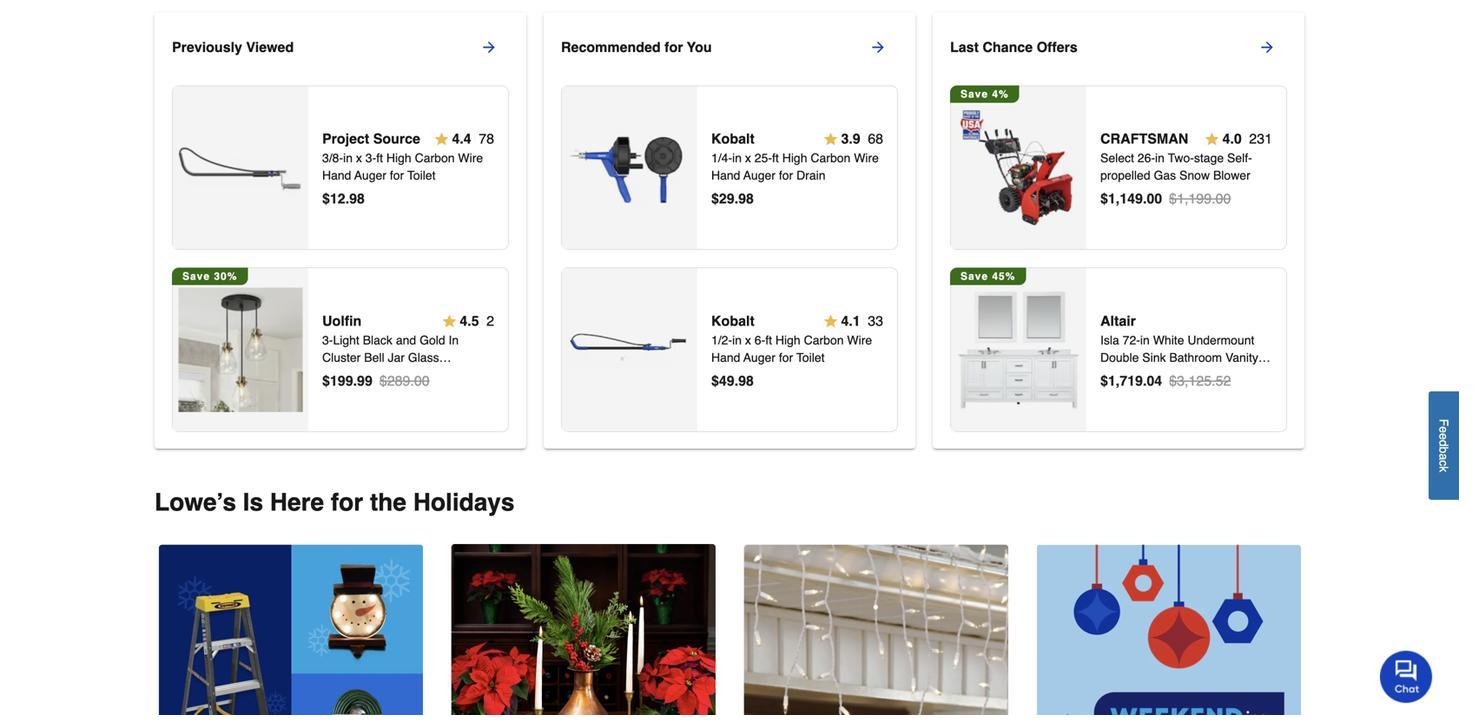 Task type: vqa. For each thing, say whether or not it's contained in the screenshot.
the Wire
yes



Task type: locate. For each thing, give the bounding box(es) containing it.
4.4
[[452, 131, 472, 147]]

x left 3-
[[356, 151, 362, 165]]

99
[[357, 373, 373, 389]]

0 horizontal spatial rating filled image
[[824, 132, 838, 146]]

vanity
[[1226, 351, 1259, 365]]

high inside 1/2-in x 6-ft high carbon wire hand auger for toilet $ 49 . 98
[[776, 334, 801, 347]]

$ inside 3/8-in x 3-ft high carbon wire hand auger for toilet $ 12 . 98
[[322, 191, 330, 207]]

4.1 33
[[841, 313, 884, 329]]

stage
[[1195, 151, 1224, 165]]

auger down 3-
[[354, 169, 387, 183]]

98 right "49"
[[739, 373, 754, 389]]

a
[[1438, 454, 1451, 461]]

auger down 25-
[[744, 169, 776, 183]]

in up sink
[[1141, 334, 1150, 347]]

ft down "project source"
[[376, 151, 383, 165]]

3/8-in x 3-ft high carbon wire hand auger for toilet $ 12 . 98
[[322, 151, 483, 207]]

0 vertical spatial white
[[1154, 334, 1185, 347]]

e up the d
[[1438, 427, 1451, 433]]

with
[[1101, 368, 1122, 382]]

the
[[370, 489, 407, 517]]

rating filled image
[[824, 132, 838, 146], [1206, 132, 1220, 146]]

self-
[[1228, 151, 1253, 165]]

ft inside 1/4-in x 25-ft high carbon wire hand auger for drain $ 29 . 98
[[772, 151, 779, 165]]

x inside 1/4-in x 25-ft high carbon wire hand auger for drain $ 29 . 98
[[745, 151, 751, 165]]

previously viewed image
[[178, 106, 303, 230], [178, 288, 303, 413]]

1 horizontal spatial toilet
[[797, 351, 825, 365]]

rating filled image left 4.4
[[435, 132, 449, 146]]

last chance offers image down 4%
[[957, 106, 1081, 230]]

1 vertical spatial recommended for you image
[[568, 288, 692, 413]]

wire down 4.4 78
[[458, 151, 483, 165]]

e up b
[[1438, 433, 1451, 440]]

b
[[1438, 447, 1451, 454]]

2 kobalt from the top
[[712, 313, 755, 329]]

4.1
[[841, 313, 861, 329]]

in left 25-
[[733, 151, 742, 165]]

wire down 3.9 68 at the top of the page
[[854, 151, 879, 165]]

c
[[1438, 461, 1451, 467]]

98 for 12
[[349, 191, 365, 207]]

uolfin
[[322, 313, 362, 329]]

98 right 29 on the top of the page
[[739, 191, 754, 207]]

4.4 78
[[452, 131, 494, 147]]

98 inside 1/4-in x 25-ft high carbon wire hand auger for drain $ 29 . 98
[[739, 191, 754, 207]]

in inside altair isla 72-in white undermount double sink bathroom vanity with aosta white engineered marble top (mirror included)
[[1141, 334, 1150, 347]]

rating filled image left 4.1
[[824, 314, 838, 328]]

1/4-
[[712, 151, 733, 165]]

ft for 29
[[772, 151, 779, 165]]

2 previously viewed image from the top
[[178, 288, 303, 413]]

auger inside 1/2-in x 6-ft high carbon wire hand auger for toilet $ 49 . 98
[[744, 351, 776, 365]]

2 arrow right image from the left
[[870, 39, 887, 56]]

save left 4%
[[961, 88, 989, 100]]

wire down 4.1 33
[[848, 334, 873, 347]]

0 vertical spatial previously viewed image
[[178, 106, 303, 230]]

$
[[322, 191, 330, 207], [712, 191, 719, 207], [1101, 191, 1109, 207], [322, 373, 330, 389], [712, 373, 719, 389], [1101, 373, 1109, 389]]

0 vertical spatial kobalt
[[712, 131, 755, 147]]

0 horizontal spatial toilet
[[407, 169, 436, 183]]

x left 25-
[[745, 151, 751, 165]]

1 rating filled image from the left
[[824, 132, 838, 146]]

wire inside 1/4-in x 25-ft high carbon wire hand auger for drain $ 29 . 98
[[854, 151, 879, 165]]

kobalt up 1/4- on the top
[[712, 131, 755, 147]]

wire for 4.4
[[458, 151, 483, 165]]

x inside 3/8-in x 3-ft high carbon wire hand auger for toilet $ 12 . 98
[[356, 151, 362, 165]]

2
[[487, 313, 494, 329]]

a yellow and gray step ladder, a lighted snowman stocking holder and a green extension cord. image
[[158, 545, 423, 716]]

$ down propelled
[[1101, 191, 1109, 207]]

1 vertical spatial previously viewed image
[[178, 288, 303, 413]]

ft inside 1/2-in x 6-ft high carbon wire hand auger for toilet $ 49 . 98
[[766, 334, 772, 347]]

rating filled image left 4.5
[[443, 314, 456, 328]]

wire for 3.9
[[854, 151, 879, 165]]

in left 6-
[[733, 334, 742, 347]]

white up (mirror
[[1160, 368, 1191, 382]]

white up sink
[[1154, 334, 1185, 347]]

last chance offers image for altair
[[957, 288, 1081, 413]]

1 arrow right image from the left
[[480, 39, 498, 56]]

98 inside 3/8-in x 3-ft high carbon wire hand auger for toilet $ 12 . 98
[[349, 191, 365, 207]]

0 vertical spatial toilet
[[407, 169, 436, 183]]

for inside 1/2-in x 6-ft high carbon wire hand auger for toilet $ 49 . 98
[[779, 351, 793, 365]]

rating filled image for 3.9 68
[[824, 132, 838, 146]]

save left 30%
[[182, 271, 210, 283]]

x inside 1/2-in x 6-ft high carbon wire hand auger for toilet $ 49 . 98
[[745, 334, 751, 347]]

auger for 12
[[354, 169, 387, 183]]

is
[[243, 489, 263, 517]]

blower
[[1214, 169, 1251, 183]]

72-
[[1123, 334, 1141, 347]]

hand for 12
[[322, 169, 351, 183]]

$289.00
[[380, 373, 430, 389]]

carbon inside 3/8-in x 3-ft high carbon wire hand auger for toilet $ 12 . 98
[[415, 151, 455, 165]]

rating filled image up stage
[[1206, 132, 1220, 146]]

recommended for you
[[561, 39, 712, 55]]

x left 6-
[[745, 334, 751, 347]]

last chance offers image down 45%
[[957, 288, 1081, 413]]

2 recommended for you image from the top
[[568, 288, 692, 413]]

in inside 1/2-in x 6-ft high carbon wire hand auger for toilet $ 49 . 98
[[733, 334, 742, 347]]

hand down the 1/2-
[[712, 351, 741, 365]]

auger
[[354, 169, 387, 183], [744, 169, 776, 183], [744, 351, 776, 365]]

1 kobalt from the top
[[712, 131, 755, 147]]

2 rating filled image from the left
[[1206, 132, 1220, 146]]

98 inside 1/2-in x 6-ft high carbon wire hand auger for toilet $ 49 . 98
[[739, 373, 754, 389]]

1 vertical spatial kobalt
[[712, 313, 755, 329]]

.
[[346, 191, 349, 207], [735, 191, 739, 207], [1143, 191, 1147, 207], [353, 373, 357, 389], [735, 373, 739, 389], [1143, 373, 1147, 389]]

in up gas
[[1156, 151, 1165, 165]]

0 vertical spatial recommended for you image
[[568, 106, 692, 230]]

high down source
[[387, 151, 412, 165]]

wire inside 1/2-in x 6-ft high carbon wire hand auger for toilet $ 49 . 98
[[848, 334, 873, 347]]

rating filled image left 3.9 at the top of page
[[824, 132, 838, 146]]

hand
[[322, 169, 351, 183], [712, 169, 741, 183], [712, 351, 741, 365]]

ft right 1/4- on the top
[[772, 151, 779, 165]]

ft inside 3/8-in x 3-ft high carbon wire hand auger for toilet $ 12 . 98
[[376, 151, 383, 165]]

last chance offers image
[[957, 106, 1081, 230], [957, 288, 1081, 413]]

toilet
[[407, 169, 436, 183], [797, 351, 825, 365]]

hand inside 3/8-in x 3-ft high carbon wire hand auger for toilet $ 12 . 98
[[322, 169, 351, 183]]

98 right 12
[[349, 191, 365, 207]]

carbon
[[415, 151, 455, 165], [811, 151, 851, 165], [804, 334, 844, 347]]

1 horizontal spatial rating filled image
[[1206, 132, 1220, 146]]

arrow right image
[[480, 39, 498, 56], [870, 39, 887, 56]]

0 horizontal spatial arrow right image
[[480, 39, 498, 56]]

arrow right image for 4.4 78
[[480, 39, 498, 56]]

2 last chance offers image from the top
[[957, 288, 1081, 413]]

auger for 29
[[744, 169, 776, 183]]

e
[[1438, 427, 1451, 433], [1438, 433, 1451, 440]]

4%
[[993, 88, 1009, 100]]

high inside 1/4-in x 25-ft high carbon wire hand auger for drain $ 29 . 98
[[783, 151, 808, 165]]

1 vertical spatial toilet
[[797, 351, 825, 365]]

recommended for you image for 49
[[568, 288, 692, 413]]

recommended for you image
[[568, 106, 692, 230], [568, 288, 692, 413]]

1 horizontal spatial arrow right image
[[870, 39, 887, 56]]

high for 4.4
[[387, 151, 412, 165]]

high for 4.1
[[776, 334, 801, 347]]

toilet inside 1/2-in x 6-ft high carbon wire hand auger for toilet $ 49 . 98
[[797, 351, 825, 365]]

gas
[[1154, 169, 1177, 183]]

3/8-
[[322, 151, 343, 165]]

toilet inside 3/8-in x 3-ft high carbon wire hand auger for toilet $ 12 . 98
[[407, 169, 436, 183]]

in for 4.1 33
[[733, 334, 742, 347]]

x
[[356, 151, 362, 165], [745, 151, 751, 165], [745, 334, 751, 347]]

0 vertical spatial last chance offers image
[[957, 106, 1081, 230]]

two-
[[1168, 151, 1195, 165]]

chance
[[983, 39, 1033, 55]]

$ down 3/8-
[[322, 191, 330, 207]]

68
[[868, 131, 884, 147]]

recommended
[[561, 39, 661, 55]]

98
[[349, 191, 365, 207], [739, 191, 754, 207], [739, 373, 754, 389]]

high inside 3/8-in x 3-ft high carbon wire hand auger for toilet $ 12 . 98
[[387, 151, 412, 165]]

high up drain
[[783, 151, 808, 165]]

carbon down 4.1
[[804, 334, 844, 347]]

rating filled image
[[435, 132, 449, 146], [443, 314, 456, 328], [824, 314, 838, 328]]

hand inside 1/4-in x 25-ft high carbon wire hand auger for drain $ 29 . 98
[[712, 169, 741, 183]]

hand inside 1/2-in x 6-ft high carbon wire hand auger for toilet $ 49 . 98
[[712, 351, 741, 365]]

white
[[1154, 334, 1185, 347], [1160, 368, 1191, 382]]

carbon for 3.9
[[811, 151, 851, 165]]

arrow right image for 3.9 68
[[870, 39, 887, 56]]

auger down 6-
[[744, 351, 776, 365]]

undermount
[[1188, 334, 1255, 347]]

auger inside 1/4-in x 25-ft high carbon wire hand auger for drain $ 29 . 98
[[744, 169, 776, 183]]

1 vertical spatial last chance offers image
[[957, 288, 1081, 413]]

in inside 3/8-in x 3-ft high carbon wire hand auger for toilet $ 12 . 98
[[343, 151, 353, 165]]

carbon inside 1/2-in x 6-ft high carbon wire hand auger for toilet $ 49 . 98
[[804, 334, 844, 347]]

carbon for 4.4
[[415, 151, 455, 165]]

auger inside 3/8-in x 3-ft high carbon wire hand auger for toilet $ 12 . 98
[[354, 169, 387, 183]]

sink
[[1143, 351, 1166, 365]]

for inside 3/8-in x 3-ft high carbon wire hand auger for toilet $ 12 . 98
[[390, 169, 404, 183]]

for for 3.9 68
[[779, 169, 793, 183]]

viewed
[[246, 39, 294, 55]]

save
[[961, 88, 989, 100], [182, 271, 210, 283], [961, 271, 989, 283]]

last chance offers image for select
[[957, 106, 1081, 230]]

high right 6-
[[776, 334, 801, 347]]

2 e from the top
[[1438, 433, 1451, 440]]

aosta
[[1126, 368, 1156, 382]]

$ down 1/4- on the top
[[712, 191, 719, 207]]

k
[[1438, 467, 1451, 473]]

save left 45%
[[961, 271, 989, 283]]

high
[[387, 151, 412, 165], [783, 151, 808, 165], [776, 334, 801, 347]]

isla
[[1101, 334, 1120, 347]]

hand for 29
[[712, 169, 741, 183]]

carbon up drain
[[811, 151, 851, 165]]

top
[[1141, 386, 1161, 400]]

ft right the 1/2-
[[766, 334, 772, 347]]

arrow right image inside 'recommended for you' link
[[870, 39, 887, 56]]

1 last chance offers image from the top
[[957, 106, 1081, 230]]

1/2-
[[712, 334, 733, 347]]

altair
[[1101, 313, 1136, 329]]

carbon inside 1/4-in x 25-ft high carbon wire hand auger for drain $ 29 . 98
[[811, 151, 851, 165]]

arrow right image inside previously viewed link
[[480, 39, 498, 56]]

in
[[343, 151, 353, 165], [733, 151, 742, 165], [1156, 151, 1165, 165], [733, 334, 742, 347], [1141, 334, 1150, 347]]

kobalt for 49
[[712, 313, 755, 329]]

wire
[[458, 151, 483, 165], [854, 151, 879, 165], [848, 334, 873, 347]]

bathroom
[[1170, 351, 1223, 365]]

78
[[479, 131, 494, 147]]

hand down 3/8-
[[322, 169, 351, 183]]

98 for 49
[[739, 373, 754, 389]]

kobalt
[[712, 131, 755, 147], [712, 313, 755, 329]]

$ down double
[[1101, 373, 1109, 389]]

in down the project
[[343, 151, 353, 165]]

kobalt up the 1/2-
[[712, 313, 755, 329]]

source
[[373, 131, 420, 147]]

in inside 1/4-in x 25-ft high carbon wire hand auger for drain $ 29 . 98
[[733, 151, 742, 165]]

1 recommended for you image from the top
[[568, 106, 692, 230]]

wire inside 3/8-in x 3-ft high carbon wire hand auger for toilet $ 12 . 98
[[458, 151, 483, 165]]

drain
[[797, 169, 826, 183]]

hand down 1/4- on the top
[[712, 169, 741, 183]]

in inside select 26-in two-stage self- propelled gas snow blower $ 1,149 . 00 $1,199.00
[[1156, 151, 1165, 165]]

$ down the 1/2-
[[712, 373, 719, 389]]

$ inside 1/4-in x 25-ft high carbon wire hand auger for drain $ 29 . 98
[[712, 191, 719, 207]]

for inside 1/4-in x 25-ft high carbon wire hand auger for drain $ 29 . 98
[[779, 169, 793, 183]]

12
[[330, 191, 346, 207]]

here
[[270, 489, 324, 517]]

carbon down 4.4
[[415, 151, 455, 165]]

auger for 49
[[744, 351, 776, 365]]

199
[[330, 373, 353, 389]]



Task type: describe. For each thing, give the bounding box(es) containing it.
lowe's is here for the holidays
[[155, 489, 515, 517]]

weekending at lowe's. image
[[1037, 545, 1302, 716]]

lowe's
[[155, 489, 236, 517]]

for for 4.1 33
[[779, 351, 793, 365]]

carbon for 4.1
[[804, 334, 844, 347]]

49
[[719, 373, 735, 389]]

33
[[868, 313, 884, 329]]

4.5 2
[[460, 313, 494, 329]]

save for craftsman
[[961, 88, 989, 100]]

26-
[[1138, 151, 1156, 165]]

recommended for you image for 29
[[568, 106, 692, 230]]

1,719
[[1109, 373, 1143, 389]]

craftsman
[[1101, 131, 1189, 147]]

snow
[[1180, 169, 1210, 183]]

rating filled image for 4.1 33
[[824, 314, 838, 328]]

in for 3.9 68
[[733, 151, 742, 165]]

1 previously viewed image from the top
[[178, 106, 303, 230]]

4.0
[[1223, 131, 1242, 147]]

$ 1,719 . 04 $3,125.52
[[1101, 373, 1231, 389]]

double
[[1101, 351, 1139, 365]]

engineered
[[1194, 368, 1256, 382]]

25-
[[755, 151, 772, 165]]

previously viewed
[[172, 39, 294, 55]]

ft for 12
[[376, 151, 383, 165]]

f e e d b a c k
[[1438, 419, 1451, 473]]

1 e from the top
[[1438, 427, 1451, 433]]

save 45%
[[961, 271, 1016, 283]]

1/2-in x 6-ft high carbon wire hand auger for toilet $ 49 . 98
[[712, 334, 873, 389]]

included)
[[1203, 386, 1253, 400]]

3-
[[366, 151, 376, 165]]

98 for 29
[[739, 191, 754, 207]]

$ 199 . 99 $289.00
[[322, 373, 430, 389]]

30%
[[214, 271, 238, 283]]

marble
[[1101, 386, 1138, 400]]

last chance offers
[[951, 39, 1078, 55]]

45%
[[993, 271, 1016, 283]]

. inside select 26-in two-stage self- propelled gas snow blower $ 1,149 . 00 $1,199.00
[[1143, 191, 1147, 207]]

hand for 49
[[712, 351, 741, 365]]

select 26-in two-stage self- propelled gas snow blower $ 1,149 . 00 $1,199.00
[[1101, 151, 1253, 207]]

select
[[1101, 151, 1135, 165]]

rating filled image for 4.0 231
[[1206, 132, 1220, 146]]

x for 29
[[745, 151, 751, 165]]

arrow right image
[[1259, 39, 1276, 56]]

$1,199.00
[[1170, 191, 1231, 207]]

x for 49
[[745, 334, 751, 347]]

1 vertical spatial white
[[1160, 368, 1191, 382]]

6-
[[755, 334, 766, 347]]

. inside 1/2-in x 6-ft high carbon wire hand auger for toilet $ 49 . 98
[[735, 373, 739, 389]]

save for uolfin
[[182, 271, 210, 283]]

x for 12
[[356, 151, 362, 165]]

3.9 68
[[841, 131, 884, 147]]

ft for 49
[[766, 334, 772, 347]]

previously
[[172, 39, 242, 55]]

. inside 1/4-in x 25-ft high carbon wire hand auger for drain $ 29 . 98
[[735, 191, 739, 207]]

d
[[1438, 440, 1451, 447]]

f
[[1438, 419, 1451, 427]]

3.9
[[841, 131, 861, 147]]

for for 4.4 78
[[390, 169, 404, 183]]

1/4-in x 25-ft high carbon wire hand auger for drain $ 29 . 98
[[712, 151, 879, 207]]

offers
[[1037, 39, 1078, 55]]

$3,125.52
[[1170, 373, 1231, 389]]

toilet for 4.4
[[407, 169, 436, 183]]

recommended for you link
[[561, 26, 916, 68]]

save 30%
[[182, 271, 238, 283]]

1,149
[[1109, 191, 1143, 207]]

00
[[1147, 191, 1163, 207]]

chat invite button image
[[1381, 651, 1434, 704]]

high for 3.9
[[783, 151, 808, 165]]

project
[[322, 131, 369, 147]]

last
[[951, 39, 979, 55]]

231
[[1250, 131, 1273, 147]]

4.0 231
[[1223, 131, 1273, 147]]

rating filled image for 4.4 78
[[435, 132, 449, 146]]

altair isla 72-in white undermount double sink bathroom vanity with aosta white engineered marble top (mirror included)
[[1101, 313, 1259, 400]]

toilet for 4.1
[[797, 351, 825, 365]]

$ inside select 26-in two-stage self- propelled gas snow blower $ 1,149 . 00 $1,199.00
[[1101, 191, 1109, 207]]

wire for 4.1
[[848, 334, 873, 347]]

$ left 99
[[322, 373, 330, 389]]

propelled
[[1101, 169, 1151, 183]]

project source
[[322, 131, 420, 147]]

29
[[719, 191, 735, 207]]

04
[[1147, 373, 1163, 389]]

$ inside 1/2-in x 6-ft high carbon wire hand auger for toilet $ 49 . 98
[[712, 373, 719, 389]]

. inside 3/8-in x 3-ft high carbon wire hand auger for toilet $ 12 . 98
[[346, 191, 349, 207]]

4.5
[[460, 313, 479, 329]]

previously viewed link
[[172, 26, 527, 68]]

kobalt for 29
[[712, 131, 755, 147]]

save 4%
[[961, 88, 1009, 100]]

in for 4.4 78
[[343, 151, 353, 165]]

(mirror
[[1164, 386, 1200, 400]]

last chance offers link
[[951, 26, 1305, 68]]

a holiday table with plates on chargers, gold candlesticks, a vase with greenery and poinsettias. image
[[451, 545, 716, 716]]

holidays
[[413, 489, 515, 517]]

f e e d b a c k button
[[1429, 392, 1460, 500]]

white icicle lights with a white cord hanging from the roofline of a house. image
[[744, 545, 1009, 716]]

rating filled image for 4.5 2
[[443, 314, 456, 328]]

you
[[687, 39, 712, 55]]



